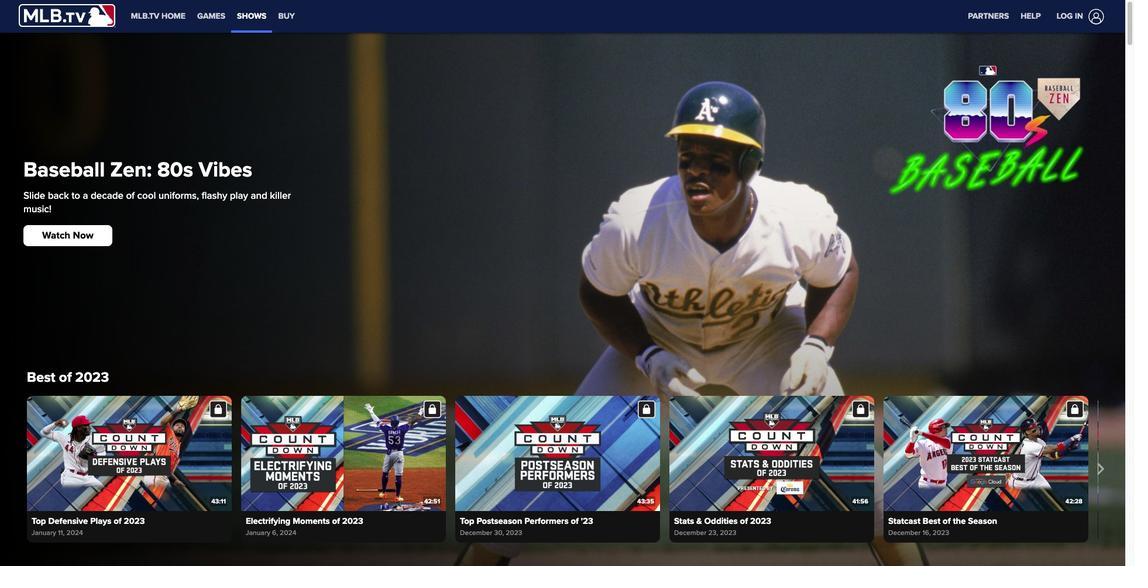 Task type: vqa. For each thing, say whether or not it's contained in the screenshot.
Reds's the Follow button
no



Task type: describe. For each thing, give the bounding box(es) containing it.
top postseason performers of '23 december 30, 2023
[[460, 516, 593, 538]]

december for stats
[[674, 529, 707, 538]]

slide back to a decade of cool uniforms, flashy play and killer music!
[[23, 190, 291, 215]]

top navigation menu bar
[[0, 0, 1126, 33]]

0 vertical spatial best
[[27, 369, 55, 386]]

january inside electrifying moments of 2023 january 6, 2024
[[246, 529, 270, 538]]

to
[[72, 190, 80, 202]]

the
[[953, 516, 966, 527]]

stats & oddities of 2023 image
[[670, 396, 875, 511]]

defensive
[[48, 516, 88, 527]]

electrifying
[[246, 516, 291, 527]]

back
[[48, 190, 69, 202]]

'23
[[581, 516, 593, 527]]

flashy
[[202, 190, 227, 202]]

music!
[[23, 203, 51, 215]]

zen:
[[110, 157, 152, 183]]

tertiary navigation element
[[962, 0, 1047, 33]]

mlb.tv home link
[[125, 0, 191, 33]]

of inside the top defensive plays of 2023 january 11, 2024
[[114, 516, 122, 527]]

log in
[[1057, 11, 1083, 21]]

stats & oddities of 2023 december 23, 2023
[[674, 516, 772, 538]]

vibes
[[199, 157, 252, 183]]

games
[[197, 11, 225, 21]]

of inside statcast best of the season december 16, 2023
[[943, 516, 951, 527]]

43:11
[[211, 498, 226, 505]]

2023 inside 'top postseason performers of '23 december 30, 2023'
[[506, 529, 522, 538]]

2 secondary navigation element from the left
[[301, 0, 399, 33]]

home
[[162, 11, 186, 21]]

of inside stats & oddities of 2023 december 23, 2023
[[740, 516, 748, 527]]

41:56
[[853, 498, 869, 505]]

best inside statcast best of the season december 16, 2023
[[923, 516, 941, 527]]

2023 inside the top defensive plays of 2023 january 11, 2024
[[124, 516, 145, 527]]

season
[[968, 516, 998, 527]]

watch
[[42, 229, 70, 242]]

of inside electrifying moments of 2023 january 6, 2024
[[332, 516, 340, 527]]

decade
[[91, 190, 124, 202]]

statcast best of the season december 16, 2023
[[889, 516, 998, 538]]

top for top defensive plays of 2023
[[32, 516, 46, 527]]

killer
[[270, 190, 291, 202]]

top defensive plays of 2023 image
[[27, 396, 232, 511]]

statcast
[[889, 516, 921, 527]]

16,
[[923, 529, 931, 538]]

slide
[[23, 190, 45, 202]]

of inside 'top postseason performers of '23 december 30, 2023'
[[571, 516, 579, 527]]

of inside slide back to a decade of cool uniforms, flashy play and killer music!
[[126, 190, 135, 202]]

43:35
[[637, 498, 654, 506]]

mlb.tv
[[131, 11, 159, 21]]

best of 2023
[[27, 369, 109, 386]]

partners link
[[962, 0, 1015, 33]]

in
[[1075, 11, 1083, 21]]

baseball zen: 80s vibes
[[23, 157, 252, 183]]

shows
[[237, 11, 267, 21]]



Task type: locate. For each thing, give the bounding box(es) containing it.
1 horizontal spatial december
[[674, 529, 707, 538]]

the top 30 finishes of 2023 image
[[1098, 396, 1134, 511]]

2024 right 6,
[[280, 529, 296, 538]]

0 horizontal spatial january
[[32, 529, 56, 538]]

2024
[[66, 529, 83, 538], [280, 529, 296, 538]]

january down electrifying
[[246, 529, 270, 538]]

3 december from the left
[[460, 529, 493, 538]]

2024 inside electrifying moments of 2023 january 6, 2024
[[280, 529, 296, 538]]

0 horizontal spatial 2024
[[66, 529, 83, 538]]

oddities
[[705, 516, 738, 527]]

0 horizontal spatial best
[[27, 369, 55, 386]]

0 horizontal spatial december
[[460, 529, 493, 538]]

baseball
[[23, 157, 105, 183]]

december for top
[[460, 529, 493, 538]]

6,
[[272, 529, 278, 538]]

a
[[83, 190, 88, 202]]

statcast best of the season image
[[884, 396, 1089, 511]]

january left 11,
[[32, 529, 56, 538]]

80s
[[157, 157, 193, 183]]

top
[[32, 516, 46, 527], [460, 516, 475, 527]]

buy link
[[272, 0, 301, 33]]

1 vertical spatial best
[[923, 516, 941, 527]]

play
[[230, 190, 248, 202]]

december inside stats & oddities of 2023 december 23, 2023
[[674, 529, 707, 538]]

1 horizontal spatial best
[[923, 516, 941, 527]]

help link
[[1015, 0, 1047, 33]]

1 top from the left
[[32, 516, 46, 527]]

december left "30,"
[[460, 529, 493, 538]]

1 horizontal spatial january
[[246, 529, 270, 538]]

42:51
[[424, 498, 440, 506]]

top postseason performers of '23 image
[[455, 396, 660, 511]]

1 secondary navigation element from the left
[[125, 0, 301, 33]]

of
[[126, 190, 135, 202], [59, 369, 72, 386], [114, 516, 122, 527], [740, 516, 748, 527], [943, 516, 951, 527], [332, 516, 340, 527], [571, 516, 579, 527]]

&
[[697, 516, 702, 527]]

top inside the top defensive plays of 2023 january 11, 2024
[[32, 516, 46, 527]]

buy
[[278, 11, 295, 21]]

december inside 'top postseason performers of '23 december 30, 2023'
[[460, 529, 493, 538]]

top for top postseason performers of '23
[[460, 516, 475, 527]]

mlb.tv home
[[131, 11, 186, 21]]

stats
[[674, 516, 694, 527]]

2024 right 11,
[[66, 529, 83, 538]]

performers
[[525, 516, 569, 527]]

1 january from the left
[[32, 529, 56, 538]]

1 horizontal spatial 2024
[[280, 529, 296, 538]]

log in button
[[1050, 6, 1107, 27]]

cool
[[137, 190, 156, 202]]

games link
[[191, 0, 231, 33]]

now
[[73, 229, 94, 242]]

30,
[[494, 529, 504, 538]]

top defensive plays of 2023 january 11, 2024
[[32, 516, 145, 538]]

best
[[27, 369, 55, 386], [923, 516, 941, 527]]

2 top from the left
[[460, 516, 475, 527]]

23,
[[709, 529, 718, 538]]

moments
[[293, 516, 330, 527]]

postseason
[[477, 516, 522, 527]]

2 december from the left
[[889, 529, 921, 538]]

0 horizontal spatial top
[[32, 516, 46, 527]]

1 december from the left
[[674, 529, 707, 538]]

top inside 'top postseason performers of '23 december 30, 2023'
[[460, 516, 475, 527]]

1 2024 from the left
[[66, 529, 83, 538]]

2023 inside statcast best of the season december 16, 2023
[[933, 529, 950, 538]]

partners
[[968, 11, 1009, 21]]

plays
[[90, 516, 111, 527]]

december down stats
[[674, 529, 707, 538]]

log
[[1057, 11, 1073, 21]]

december down statcast at right
[[889, 529, 921, 538]]

2 horizontal spatial december
[[889, 529, 921, 538]]

2 2024 from the left
[[280, 529, 296, 538]]

electrifying moments of 2023 image
[[241, 396, 446, 511]]

2023 inside electrifying moments of 2023 january 6, 2024
[[342, 516, 363, 527]]

january inside the top defensive plays of 2023 january 11, 2024
[[32, 529, 56, 538]]

help
[[1021, 11, 1041, 21]]

watch now
[[42, 229, 94, 242]]

2 january from the left
[[246, 529, 270, 538]]

2023
[[75, 369, 109, 386], [124, 516, 145, 527], [750, 516, 772, 527], [342, 516, 363, 527], [720, 529, 737, 538], [933, 529, 950, 538], [506, 529, 522, 538]]

top left defensive
[[32, 516, 46, 527]]

december
[[674, 529, 707, 538], [889, 529, 921, 538], [460, 529, 493, 538]]

december for statcast
[[889, 529, 921, 538]]

uniforms,
[[158, 190, 199, 202]]

2024 inside the top defensive plays of 2023 january 11, 2024
[[66, 529, 83, 538]]

and
[[251, 190, 267, 202]]

january
[[32, 529, 56, 538], [246, 529, 270, 538]]

december inside statcast best of the season december 16, 2023
[[889, 529, 921, 538]]

11,
[[58, 529, 65, 538]]

electrifying moments of 2023 january 6, 2024
[[246, 516, 363, 538]]

1 horizontal spatial top
[[460, 516, 475, 527]]

42:28
[[1066, 498, 1083, 505]]

secondary navigation element containing mlb.tv home
[[125, 0, 301, 33]]

secondary navigation element
[[125, 0, 301, 33], [301, 0, 399, 33]]

top left postseason at left bottom
[[460, 516, 475, 527]]

shows link
[[231, 0, 272, 30]]

watch now button
[[23, 225, 112, 246]]



